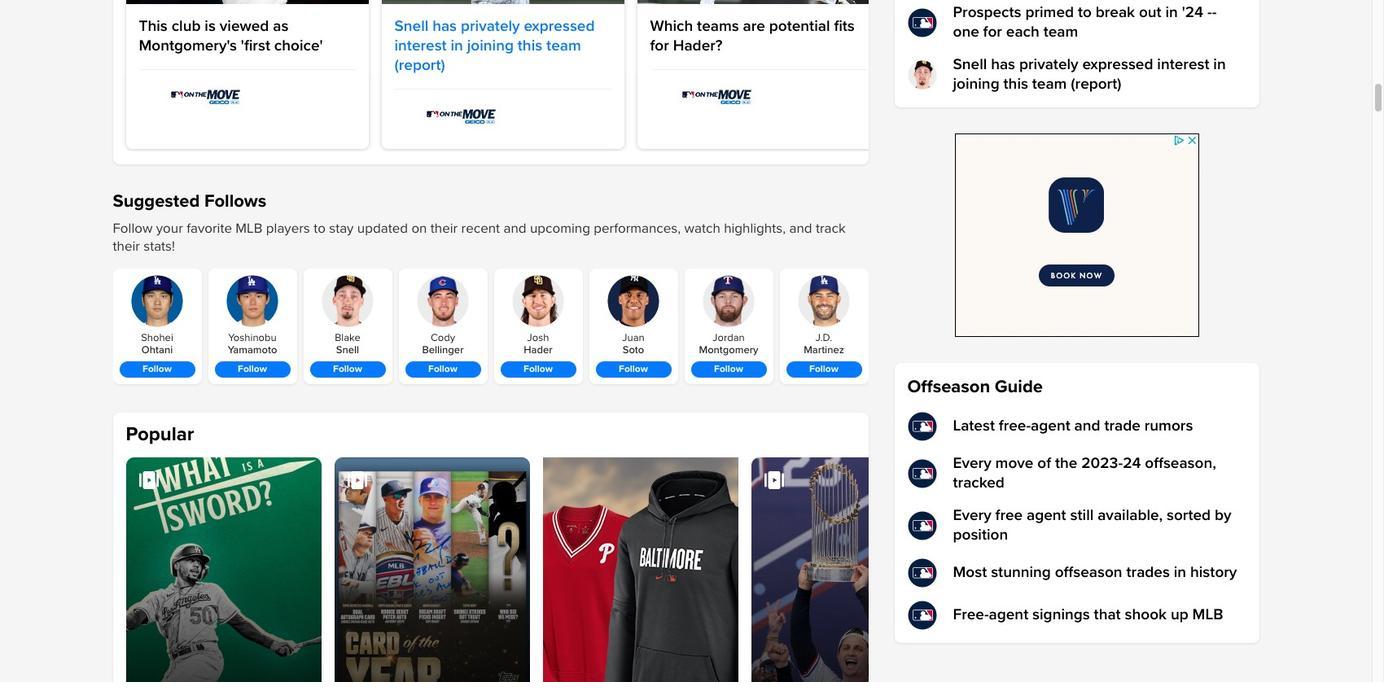 Task type: vqa. For each thing, say whether or not it's contained in the screenshot.
bottommost this
yes



Task type: describe. For each thing, give the bounding box(es) containing it.
free-
[[999, 417, 1031, 436]]

2 vertical spatial agent
[[989, 606, 1029, 625]]

shohei
[[141, 332, 173, 345]]

each
[[1007, 23, 1040, 42]]

hader
[[524, 344, 553, 357]]

every free agent still available, sorted by position link
[[908, 507, 1247, 546]]

b. snell image
[[908, 60, 937, 90]]

latest free-agent and trade rumors link
[[908, 412, 1247, 441]]

advertisement region for hader?
[[677, 83, 840, 110]]

juan
[[623, 332, 645, 345]]

popular
[[126, 423, 194, 447]]

which teams are potential fits for hader? image
[[637, 0, 880, 4]]

follow for cody bellinger
[[428, 364, 458, 376]]

yoshinobu yamamoto
[[228, 332, 277, 357]]

popular button
[[113, 418, 194, 455]]

up
[[1171, 606, 1189, 625]]

every for every move of the 2023-24 offseason, tracked
[[953, 455, 992, 473]]

yamamoto
[[228, 344, 277, 357]]

'first
[[241, 37, 270, 56]]

0 vertical spatial joining
[[467, 37, 514, 56]]

free-agent signings that shook up mlb link
[[908, 601, 1247, 630]]

bellinger
[[422, 344, 464, 357]]

josh hader
[[524, 332, 553, 357]]

advertisement region for 'first
[[166, 83, 329, 110]]

latest
[[953, 417, 995, 436]]

0 vertical spatial expressed
[[524, 17, 595, 36]]

josh
[[527, 332, 549, 345]]

follow for yoshinobu yamamoto
[[238, 364, 267, 376]]

guide
[[995, 376, 1043, 398]]

shohei ohtani
[[141, 332, 173, 357]]

prospects primed to break out in '24 -- one for each team
[[953, 3, 1217, 42]]

in inside prospects primed to break out in '24 -- one for each team
[[1166, 3, 1179, 22]]

'24
[[1182, 3, 1204, 22]]

trades
[[1127, 564, 1170, 582]]

1 vertical spatial privately
[[1020, 55, 1079, 74]]

performances,
[[594, 220, 681, 237]]

2 horizontal spatial snell
[[953, 55, 987, 74]]

prospects
[[953, 3, 1022, 22]]

follow button for soto
[[596, 362, 672, 378]]

track
[[816, 220, 846, 237]]

are
[[743, 17, 766, 36]]

follow button for ohtani
[[119, 362, 195, 378]]

2 - from the left
[[1213, 3, 1217, 22]]

blake snell
[[335, 332, 361, 357]]

montgomery
[[699, 344, 759, 357]]

agent for free-
[[1031, 417, 1071, 436]]

1 horizontal spatial snell
[[395, 17, 429, 36]]

j.d.
[[816, 332, 833, 345]]

mlb image for every free agent still available, sorted by position
[[908, 512, 937, 541]]

snell has privately expressed interest in joining this team (report) image
[[382, 0, 624, 4]]

every for every free agent still available, sorted by position
[[953, 507, 992, 525]]

out
[[1139, 3, 1162, 22]]

0 horizontal spatial their
[[113, 238, 140, 255]]

advertisement region for joining
[[422, 103, 584, 130]]

prospects primed to break out in '24 -- one for each team link
[[908, 3, 1247, 42]]

this
[[139, 17, 168, 36]]

1 - from the left
[[1208, 3, 1213, 22]]

highlights,
[[724, 220, 786, 237]]

montgomery's
[[139, 37, 237, 56]]

that
[[1094, 606, 1121, 625]]

offseason
[[908, 376, 991, 398]]

rumors
[[1145, 417, 1194, 436]]

this club is viewed as montgomery's 'first choice' link
[[139, 17, 356, 56]]

follow for juan soto
[[619, 364, 648, 376]]

of
[[1038, 455, 1052, 473]]

2 horizontal spatial and
[[1075, 417, 1101, 436]]

players
[[266, 220, 310, 237]]

jordan
[[713, 332, 745, 345]]

stunning
[[991, 564, 1051, 582]]

j.d. martinez
[[804, 332, 845, 357]]

yoshinobu
[[228, 332, 277, 345]]

latest free-agent and trade rumors
[[953, 417, 1194, 436]]

available,
[[1098, 507, 1163, 525]]

most
[[953, 564, 987, 582]]

tracked
[[953, 474, 1005, 493]]

1 horizontal spatial and
[[790, 220, 813, 237]]

this club is viewed as montgomery's 'first choice'
[[139, 17, 323, 56]]

primed
[[1026, 3, 1074, 22]]

most stunning offseason trades in history link
[[908, 559, 1247, 588]]

follow button for montgomery
[[691, 362, 767, 378]]

every move of the 2023-24 offseason, tracked link
[[908, 455, 1247, 494]]

free-agent signings that shook up mlb
[[953, 606, 1224, 625]]

team inside prospects primed to break out in '24 -- one for each team
[[1044, 23, 1079, 42]]

watch
[[685, 220, 721, 237]]

one
[[953, 23, 980, 42]]

follow button for snell
[[310, 362, 386, 378]]

ohtani
[[142, 344, 173, 357]]

stats!
[[144, 238, 175, 255]]

position
[[953, 526, 1009, 545]]

updated
[[357, 220, 408, 237]]

sorted
[[1167, 507, 1211, 525]]

1 vertical spatial joining
[[953, 75, 1000, 94]]

by
[[1215, 507, 1232, 525]]

soto
[[623, 344, 644, 357]]

every free agent still available, sorted by position
[[953, 507, 1232, 545]]



Task type: locate. For each thing, give the bounding box(es) containing it.
0 vertical spatial snell
[[395, 17, 429, 36]]

expressed down the snell has privately expressed interest in joining this team (report) image
[[524, 17, 595, 36]]

their left the stats!
[[113, 238, 140, 255]]

favorite
[[187, 220, 232, 237]]

jordan montgomery
[[699, 332, 759, 357]]

6 follow button from the left
[[596, 362, 672, 378]]

mlb image left one
[[908, 8, 937, 37]]

trade
[[1105, 417, 1141, 436]]

follow button down ohtani
[[119, 362, 195, 378]]

has down the snell has privately expressed interest in joining this team (report) image
[[433, 17, 457, 36]]

-
[[1208, 3, 1213, 22], [1213, 3, 1217, 22]]

4 mlb image from the top
[[908, 559, 937, 588]]

1 horizontal spatial snell has privately expressed interest in joining this team (report) link
[[908, 55, 1247, 94]]

cody bellinger
[[422, 332, 464, 357]]

privately down each
[[1020, 55, 1079, 74]]

follow button
[[119, 362, 195, 378], [215, 362, 290, 378], [310, 362, 386, 378], [405, 362, 481, 378], [501, 362, 576, 378], [596, 362, 672, 378], [691, 362, 767, 378], [786, 362, 862, 378]]

(report)
[[395, 56, 445, 75], [1071, 75, 1122, 94]]

1 follow button from the left
[[119, 362, 195, 378]]

follow down yamamoto
[[238, 364, 267, 376]]

0 horizontal spatial has
[[433, 17, 457, 36]]

0 horizontal spatial expressed
[[524, 17, 595, 36]]

3 follow button from the left
[[310, 362, 386, 378]]

which teams are potential fits for hader? link
[[650, 17, 867, 56]]

snell
[[395, 17, 429, 36], [953, 55, 987, 74], [336, 344, 359, 357]]

follow for shohei ohtani
[[143, 364, 172, 376]]

follow button down bellinger
[[405, 362, 481, 378]]

which
[[650, 17, 693, 36]]

0 horizontal spatial snell
[[336, 344, 359, 357]]

2023-
[[1082, 455, 1123, 473]]

follow down martinez
[[810, 364, 839, 376]]

mlb image for free-
[[908, 601, 937, 630]]

team
[[1044, 23, 1079, 42], [547, 37, 581, 56], [1033, 75, 1067, 94]]

agent up of
[[1031, 417, 1071, 436]]

history
[[1191, 564, 1238, 582]]

for down which
[[650, 37, 669, 56]]

follow button down martinez
[[786, 362, 862, 378]]

snell has privately expressed interest in joining this team (report) link
[[395, 17, 611, 76], [908, 55, 1247, 94]]

follow
[[113, 220, 153, 237], [143, 364, 172, 376], [238, 364, 267, 376], [333, 364, 362, 376], [428, 364, 458, 376], [524, 364, 553, 376], [619, 364, 648, 376], [714, 364, 744, 376], [810, 364, 839, 376]]

this down the snell has privately expressed interest in joining this team (report) image
[[518, 37, 543, 56]]

1 vertical spatial their
[[113, 238, 140, 255]]

follows
[[204, 191, 267, 213]]

hader?
[[673, 37, 723, 56]]

every up tracked
[[953, 455, 992, 473]]

1 horizontal spatial has
[[991, 55, 1016, 74]]

and
[[504, 220, 527, 237], [790, 220, 813, 237], [1075, 417, 1101, 436]]

this club is viewed as montgomery's 'first choice' image
[[126, 0, 369, 4]]

as
[[273, 17, 289, 36]]

1 horizontal spatial mlb
[[1193, 606, 1224, 625]]

1 vertical spatial has
[[991, 55, 1016, 74]]

follow for josh hader
[[524, 364, 553, 376]]

follow up the stats!
[[113, 220, 153, 237]]

for down prospects
[[984, 23, 1003, 42]]

mlb right up
[[1193, 606, 1224, 625]]

0 vertical spatial agent
[[1031, 417, 1071, 436]]

0 horizontal spatial and
[[504, 220, 527, 237]]

mlb image left position
[[908, 512, 937, 541]]

signings
[[1033, 606, 1090, 625]]

mlb image for latest free-agent and trade rumors
[[908, 412, 937, 441]]

follow for j.d. martinez
[[810, 364, 839, 376]]

free-
[[953, 606, 989, 625]]

follow button for hader
[[501, 362, 576, 378]]

0 vertical spatial mlb image
[[908, 8, 937, 37]]

still
[[1071, 507, 1094, 525]]

mlb
[[236, 220, 263, 237], [1193, 606, 1224, 625]]

is
[[205, 17, 216, 36]]

follow for jordan montgomery
[[714, 364, 744, 376]]

this
[[518, 37, 543, 56], [1004, 75, 1029, 94]]

0 horizontal spatial to
[[314, 220, 326, 237]]

snell has privately expressed interest in joining this team (report) link down the snell has privately expressed interest in joining this team (report) image
[[395, 17, 611, 76]]

joining down one
[[953, 75, 1000, 94]]

0 vertical spatial their
[[431, 220, 458, 237]]

agent left still on the right of the page
[[1027, 507, 1067, 525]]

0 horizontal spatial for
[[650, 37, 669, 56]]

break
[[1096, 3, 1136, 22]]

in
[[1166, 3, 1179, 22], [451, 37, 463, 56], [1214, 55, 1226, 74], [1174, 564, 1187, 582]]

snell has privately expressed interest in joining this team (report) down the snell has privately expressed interest in joining this team (report) image
[[395, 17, 595, 75]]

team down each
[[1033, 75, 1067, 94]]

mlb image inside every free agent still available, sorted by position link
[[908, 512, 937, 541]]

to inside suggested follows follow your favorite mlb players to stay updated on their recent and upcoming performances, watch highlights, and track their stats!
[[314, 220, 326, 237]]

1 vertical spatial every
[[953, 507, 992, 525]]

1 every from the top
[[953, 455, 992, 473]]

follow down ohtani
[[143, 364, 172, 376]]

has
[[433, 17, 457, 36], [991, 55, 1016, 74]]

club
[[172, 17, 201, 36]]

1 horizontal spatial interest
[[1158, 55, 1210, 74]]

follow button down the blake snell
[[310, 362, 386, 378]]

interest
[[395, 37, 447, 56], [1158, 55, 1210, 74]]

to left the stay
[[314, 220, 326, 237]]

0 horizontal spatial interest
[[395, 37, 447, 56]]

agent inside every free agent still available, sorted by position
[[1027, 507, 1067, 525]]

0 horizontal spatial snell has privately expressed interest in joining this team (report)
[[395, 17, 595, 75]]

1 horizontal spatial their
[[431, 220, 458, 237]]

your
[[156, 220, 183, 237]]

advertisement region
[[166, 83, 329, 110], [677, 83, 840, 110], [422, 103, 584, 130], [955, 134, 1199, 337], [543, 458, 738, 683]]

snell has privately expressed interest in joining this team (report) down prospects primed to break out in '24 -- one for each team
[[953, 55, 1226, 94]]

and right recent
[[504, 220, 527, 237]]

offseason guide
[[908, 376, 1043, 398]]

fits
[[834, 17, 855, 36]]

8 follow button from the left
[[786, 362, 862, 378]]

follow button for bellinger
[[405, 362, 481, 378]]

choice'
[[274, 37, 323, 56]]

1 horizontal spatial expressed
[[1083, 55, 1154, 74]]

move
[[996, 455, 1034, 473]]

joining down the snell has privately expressed interest in joining this team (report) image
[[467, 37, 514, 56]]

0 vertical spatial privately
[[461, 17, 520, 36]]

0 horizontal spatial snell has privately expressed interest in joining this team (report) link
[[395, 17, 611, 76]]

blake
[[335, 332, 361, 345]]

snell has privately expressed interest in joining this team (report) link down prospects primed to break out in '24 -- one for each team link
[[908, 55, 1247, 94]]

follow down soto on the left bottom of page
[[619, 364, 648, 376]]

7 follow button from the left
[[691, 362, 767, 378]]

2 follow button from the left
[[215, 362, 290, 378]]

mlb image left tracked
[[908, 459, 937, 489]]

1 vertical spatial to
[[314, 220, 326, 237]]

0 horizontal spatial privately
[[461, 17, 520, 36]]

1 vertical spatial mlb
[[1193, 606, 1224, 625]]

privately
[[461, 17, 520, 36], [1020, 55, 1079, 74]]

to left break at the top right of the page
[[1078, 3, 1092, 22]]

0 horizontal spatial mlb
[[236, 220, 263, 237]]

1 vertical spatial snell
[[953, 55, 987, 74]]

and left trade
[[1075, 417, 1101, 436]]

every move of the 2023-24 offseason, tracked
[[953, 455, 1217, 493]]

follow down hader
[[524, 364, 553, 376]]

1 horizontal spatial to
[[1078, 3, 1092, 22]]

every up position
[[953, 507, 992, 525]]

0 horizontal spatial joining
[[467, 37, 514, 56]]

every inside every free agent still available, sorted by position
[[953, 507, 992, 525]]

follow for blake snell
[[333, 364, 362, 376]]

1 horizontal spatial snell has privately expressed interest in joining this team (report)
[[953, 55, 1226, 94]]

martinez
[[804, 344, 845, 357]]

4 follow button from the left
[[405, 362, 481, 378]]

mlb image down offseason
[[908, 412, 937, 441]]

mlb image for most stunning offseason trades in history
[[908, 559, 937, 588]]

their
[[431, 220, 458, 237], [113, 238, 140, 255]]

suggested
[[113, 191, 200, 213]]

mlb down follows
[[236, 220, 263, 237]]

mlb image inside prospects primed to break out in '24 -- one for each team link
[[908, 8, 937, 37]]

2 mlb image from the top
[[908, 601, 937, 630]]

mlb image for prospects
[[908, 8, 937, 37]]

juan soto
[[623, 332, 645, 357]]

on
[[412, 220, 427, 237]]

for inside the "which teams are potential fits for hader?"
[[650, 37, 669, 56]]

and left track
[[790, 220, 813, 237]]

stay
[[329, 220, 354, 237]]

follow down bellinger
[[428, 364, 458, 376]]

5 follow button from the left
[[501, 362, 576, 378]]

agent for free
[[1027, 507, 1067, 525]]

teams
[[697, 17, 739, 36]]

1 mlb image from the top
[[908, 8, 937, 37]]

cody
[[431, 332, 455, 345]]

follow button down hader
[[501, 362, 576, 378]]

0 vertical spatial mlb
[[236, 220, 263, 237]]

follow button down montgomery
[[691, 362, 767, 378]]

1 horizontal spatial for
[[984, 23, 1003, 42]]

follow button down soto on the left bottom of page
[[596, 362, 672, 378]]

every
[[953, 455, 992, 473], [953, 507, 992, 525]]

2 every from the top
[[953, 507, 992, 525]]

the
[[1056, 455, 1078, 473]]

snell inside the blake snell
[[336, 344, 359, 357]]

most stunning offseason trades in history
[[953, 564, 1238, 582]]

agent down stunning
[[989, 606, 1029, 625]]

0 vertical spatial this
[[518, 37, 543, 56]]

which teams are potential fits for hader?
[[650, 17, 855, 56]]

0 horizontal spatial this
[[518, 37, 543, 56]]

offseason,
[[1145, 455, 1217, 473]]

1 vertical spatial agent
[[1027, 507, 1067, 525]]

mlb inside suggested follows follow your favorite mlb players to stay updated on their recent and upcoming performances, watch highlights, and track their stats!
[[236, 220, 263, 237]]

this down each
[[1004, 75, 1029, 94]]

1 horizontal spatial (report)
[[1071, 75, 1122, 94]]

follow down montgomery
[[714, 364, 744, 376]]

follow button down yamamoto
[[215, 362, 290, 378]]

1 horizontal spatial privately
[[1020, 55, 1079, 74]]

0 horizontal spatial (report)
[[395, 56, 445, 75]]

24
[[1123, 455, 1142, 473]]

mlb image inside every move of the 2023-24 offseason, tracked link
[[908, 459, 937, 489]]

3 mlb image from the top
[[908, 512, 937, 541]]

0 vertical spatial to
[[1078, 3, 1092, 22]]

follow button for yamamoto
[[215, 362, 290, 378]]

expressed down break at the top right of the page
[[1083, 55, 1154, 74]]

2 vertical spatial snell
[[336, 344, 359, 357]]

1 vertical spatial expressed
[[1083, 55, 1154, 74]]

to
[[1078, 3, 1092, 22], [314, 220, 326, 237]]

mlb image
[[908, 8, 937, 37], [908, 601, 937, 630]]

1 mlb image from the top
[[908, 412, 937, 441]]

mlb image left free-
[[908, 601, 937, 630]]

for
[[984, 23, 1003, 42], [650, 37, 669, 56]]

shook
[[1125, 606, 1167, 625]]

0 vertical spatial has
[[433, 17, 457, 36]]

follow button for martinez
[[786, 362, 862, 378]]

has down each
[[991, 55, 1016, 74]]

suggested follows follow your favorite mlb players to stay updated on their recent and upcoming performances, watch highlights, and track their stats!
[[113, 191, 846, 255]]

mlb image left most
[[908, 559, 937, 588]]

1 horizontal spatial this
[[1004, 75, 1029, 94]]

recent
[[462, 220, 500, 237]]

agent
[[1031, 417, 1071, 436], [1027, 507, 1067, 525], [989, 606, 1029, 625]]

team down the primed
[[1044, 23, 1079, 42]]

2 mlb image from the top
[[908, 459, 937, 489]]

follow down the blake snell
[[333, 364, 362, 376]]

team down the snell has privately expressed interest in joining this team (report) image
[[547, 37, 581, 56]]

every inside every move of the 2023-24 offseason, tracked
[[953, 455, 992, 473]]

their right on
[[431, 220, 458, 237]]

offseason
[[1055, 564, 1123, 582]]

free
[[996, 507, 1023, 525]]

follow inside suggested follows follow your favorite mlb players to stay updated on their recent and upcoming performances, watch highlights, and track their stats!
[[113, 220, 153, 237]]

potential
[[770, 17, 830, 36]]

privately down the snell has privately expressed interest in joining this team (report) image
[[461, 17, 520, 36]]

0 vertical spatial every
[[953, 455, 992, 473]]

mlb image for every move of the 2023-24 offseason, tracked
[[908, 459, 937, 489]]

to inside prospects primed to break out in '24 -- one for each team
[[1078, 3, 1092, 22]]

1 vertical spatial mlb image
[[908, 601, 937, 630]]

1 horizontal spatial joining
[[953, 75, 1000, 94]]

upcoming
[[530, 220, 590, 237]]

viewed
[[220, 17, 269, 36]]

for inside prospects primed to break out in '24 -- one for each team
[[984, 23, 1003, 42]]

mlb image
[[908, 412, 937, 441], [908, 459, 937, 489], [908, 512, 937, 541], [908, 559, 937, 588]]

1 vertical spatial this
[[1004, 75, 1029, 94]]



